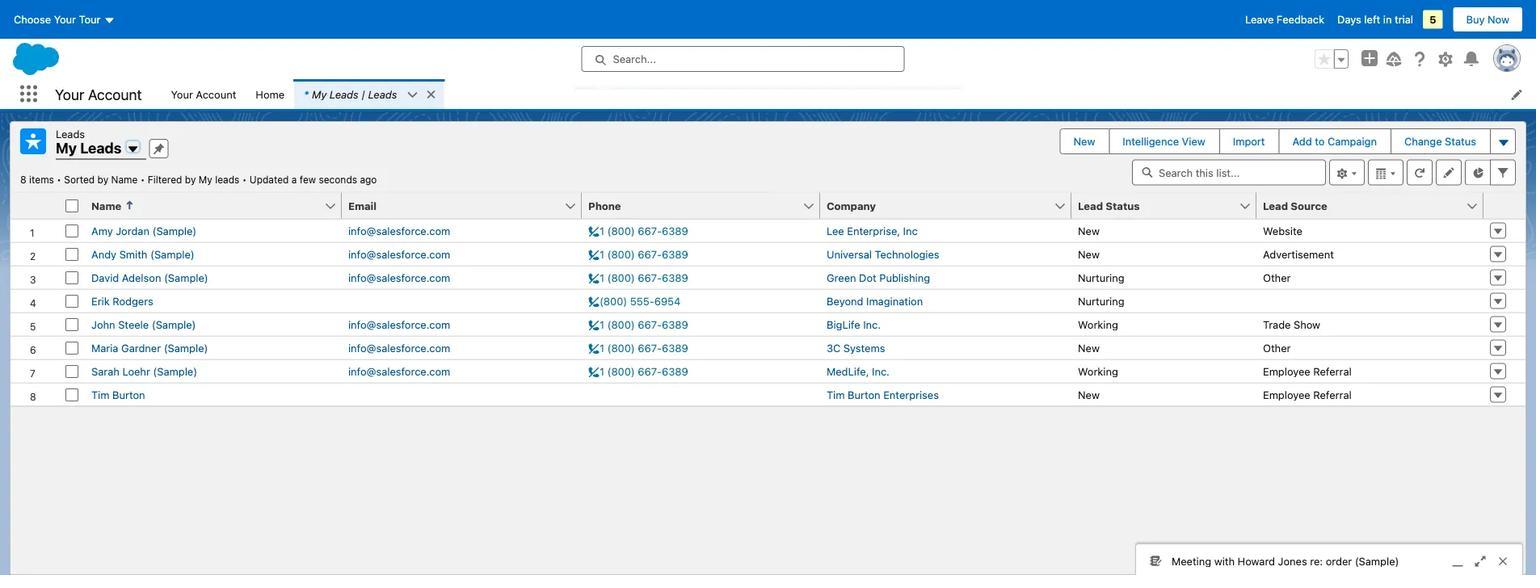 Task type: describe. For each thing, give the bounding box(es) containing it.
name element
[[85, 193, 352, 219]]

to
[[1315, 135, 1325, 148]]

Search My Leads list view. search field
[[1132, 160, 1326, 186]]

maria
[[91, 342, 118, 354]]

email
[[348, 200, 377, 212]]

referral for working
[[1314, 365, 1352, 377]]

change status
[[1405, 135, 1477, 148]]

info@salesforce.com for sarah loehr (sample)
[[348, 365, 450, 377]]

john
[[91, 318, 115, 331]]

change status button
[[1392, 129, 1490, 154]]

buy now button
[[1453, 6, 1524, 32]]

andy smith (sample)
[[91, 248, 195, 260]]

lead source button
[[1257, 193, 1466, 219]]

gardner
[[121, 342, 161, 354]]

phone element
[[582, 193, 830, 219]]

jordan
[[116, 225, 149, 237]]

beyond
[[827, 295, 864, 307]]

your inside dropdown button
[[54, 13, 76, 25]]

3c systems
[[827, 342, 885, 354]]

phone
[[588, 200, 621, 212]]

new inside button
[[1074, 135, 1096, 148]]

0 horizontal spatial my
[[56, 139, 77, 157]]

click to dial disabled image for 3c
[[588, 342, 689, 354]]

add
[[1293, 135, 1312, 148]]

david
[[91, 272, 119, 284]]

biglife inc.
[[827, 318, 881, 331]]

erik
[[91, 295, 110, 307]]

medlife,
[[827, 365, 869, 377]]

other for nurturing
[[1263, 272, 1291, 284]]

employee referral for working
[[1263, 365, 1352, 377]]

referral for new
[[1314, 389, 1352, 401]]

medlife, inc. link
[[827, 365, 890, 377]]

tim burton enterprises
[[827, 389, 939, 401]]

intelligence
[[1123, 135, 1179, 148]]

green
[[827, 272, 856, 284]]

tim for tim burton
[[91, 389, 109, 401]]

info@salesforce.com for david adelson (sample)
[[348, 272, 450, 284]]

my inside list item
[[312, 88, 327, 100]]

info@salesforce.com for amy jordan (sample)
[[348, 225, 450, 237]]

feedback
[[1277, 13, 1325, 25]]

click to dial disabled image for green
[[588, 272, 689, 284]]

click to dial disabled image for lee
[[588, 225, 689, 237]]

my leads|leads|list view element
[[10, 121, 1527, 576]]

action element
[[1484, 193, 1526, 219]]

david adelson (sample)
[[91, 272, 208, 284]]

green dot publishing
[[827, 272, 930, 284]]

1 • from the left
[[57, 174, 61, 186]]

universal technologies link
[[827, 248, 940, 260]]

tim burton
[[91, 389, 145, 401]]

universal
[[827, 248, 872, 260]]

advertisement
[[1263, 248, 1334, 260]]

working for employee referral
[[1078, 365, 1119, 377]]

universal technologies
[[827, 248, 940, 260]]

lead source element
[[1257, 193, 1494, 219]]

rodgers
[[113, 295, 153, 307]]

tim burton link
[[91, 389, 145, 401]]

inc
[[903, 225, 918, 237]]

adelson
[[122, 272, 161, 284]]

website
[[1263, 225, 1303, 237]]

systems
[[844, 342, 885, 354]]

info@salesforce.com link for maria gardner (sample)
[[348, 342, 450, 354]]

item number element
[[11, 193, 59, 219]]

click to dial disabled image for biglife
[[588, 318, 689, 331]]

company element
[[820, 193, 1081, 219]]

search...
[[613, 53, 656, 65]]

change
[[1405, 135, 1442, 148]]

2 vertical spatial my
[[199, 174, 212, 186]]

*
[[304, 88, 309, 100]]

jones
[[1278, 555, 1308, 567]]

1 text default image from the left
[[425, 89, 437, 100]]

order
[[1326, 555, 1352, 567]]

(sample) for david adelson (sample)
[[164, 272, 208, 284]]

choose your tour button
[[13, 6, 116, 32]]

days
[[1338, 13, 1362, 25]]

tour
[[79, 13, 101, 25]]

enterprise,
[[847, 225, 901, 237]]

(sample) for amy jordan (sample)
[[152, 225, 197, 237]]

john steele (sample) link
[[91, 318, 196, 331]]

choose your tour
[[14, 13, 101, 25]]

biglife
[[827, 318, 860, 331]]

add to campaign button
[[1280, 129, 1390, 154]]

loehr
[[122, 365, 150, 377]]

dot
[[859, 272, 877, 284]]

trade
[[1263, 318, 1291, 331]]

company button
[[820, 193, 1054, 219]]

1 horizontal spatial your account
[[171, 88, 236, 100]]

employee referral for new
[[1263, 389, 1352, 401]]

click to dial disabled image for beyond
[[588, 295, 681, 307]]

beyond imagination link
[[827, 295, 923, 307]]

item number image
[[11, 193, 59, 219]]

burton for tim burton
[[112, 389, 145, 401]]

3c
[[827, 342, 841, 354]]

company
[[827, 200, 876, 212]]

andy smith (sample) link
[[91, 248, 195, 260]]

trade show
[[1263, 318, 1321, 331]]

lee enterprise, inc link
[[827, 225, 918, 237]]

new for universal technologies
[[1078, 248, 1100, 260]]

amy
[[91, 225, 113, 237]]

lead for lead status
[[1078, 200, 1103, 212]]

source
[[1291, 200, 1328, 212]]

add to campaign
[[1293, 135, 1377, 148]]

lee enterprise, inc
[[827, 225, 918, 237]]

my leads
[[56, 139, 122, 157]]

smith
[[119, 248, 147, 260]]

updated
[[250, 174, 289, 186]]

nurturing for beyond imagination
[[1078, 295, 1125, 307]]

tim burton enterprises link
[[827, 389, 939, 401]]

leave
[[1246, 13, 1274, 25]]



Task type: locate. For each thing, give the bounding box(es) containing it.
beyond imagination
[[827, 295, 923, 307]]

burton down 'loehr' at left
[[112, 389, 145, 401]]

info@salesforce.com link for andy smith (sample)
[[348, 248, 450, 260]]

(sample) for maria gardner (sample)
[[164, 342, 208, 354]]

1 vertical spatial employee referral
[[1263, 389, 1352, 401]]

info@salesforce.com for john steele (sample)
[[348, 318, 450, 331]]

show
[[1294, 318, 1321, 331]]

inc.
[[863, 318, 881, 331], [872, 365, 890, 377]]

email button
[[342, 193, 564, 219]]

medlife, inc.
[[827, 365, 890, 377]]

info@salesforce.com link for john steele (sample)
[[348, 318, 450, 331]]

list item containing *
[[294, 79, 444, 109]]

now
[[1488, 13, 1510, 25]]

2 employee from the top
[[1263, 389, 1311, 401]]

1 horizontal spatial by
[[185, 174, 196, 186]]

click to dial disabled image for medlife,
[[588, 365, 689, 377]]

employee for new
[[1263, 389, 1311, 401]]

0 vertical spatial nurturing
[[1078, 272, 1125, 284]]

your account left home link at left top
[[171, 88, 236, 100]]

re:
[[1310, 555, 1323, 567]]

lead status element
[[1072, 193, 1267, 219]]

intelligence view
[[1123, 135, 1206, 148]]

1 vertical spatial my
[[56, 139, 77, 157]]

home link
[[246, 79, 294, 109]]

1 vertical spatial working
[[1078, 365, 1119, 377]]

erik rodgers
[[91, 295, 153, 307]]

1 vertical spatial inc.
[[872, 365, 890, 377]]

lead status button
[[1072, 193, 1239, 219]]

group
[[1315, 49, 1349, 69]]

* my leads | leads
[[304, 88, 397, 100]]

(sample) right adelson on the left of page
[[164, 272, 208, 284]]

(sample) right order
[[1355, 555, 1400, 567]]

other down trade
[[1263, 342, 1291, 354]]

2 burton from the left
[[848, 389, 881, 401]]

0 vertical spatial referral
[[1314, 365, 1352, 377]]

account inside list
[[196, 88, 236, 100]]

1 vertical spatial nurturing
[[1078, 295, 1125, 307]]

items
[[29, 174, 54, 186]]

(sample) right gardner
[[164, 342, 208, 354]]

1 horizontal spatial my
[[199, 174, 212, 186]]

None search field
[[1132, 160, 1326, 186]]

1 horizontal spatial tim
[[827, 389, 845, 401]]

by right sorted
[[97, 174, 108, 186]]

sarah loehr (sample) link
[[91, 365, 197, 377]]

3 • from the left
[[242, 174, 247, 186]]

status for change status
[[1445, 135, 1477, 148]]

text default image
[[425, 89, 437, 100], [407, 89, 418, 101]]

1 horizontal spatial text default image
[[425, 89, 437, 100]]

by right filtered on the top left of page
[[185, 174, 196, 186]]

(sample) for john steele (sample)
[[152, 318, 196, 331]]

1 employee from the top
[[1263, 365, 1311, 377]]

2 click to dial disabled image from the top
[[588, 248, 689, 260]]

buy
[[1467, 13, 1485, 25]]

0 vertical spatial name
[[111, 174, 138, 186]]

0 horizontal spatial account
[[88, 85, 142, 103]]

1 horizontal spatial status
[[1445, 135, 1477, 148]]

2 horizontal spatial my
[[312, 88, 327, 100]]

1 referral from the top
[[1314, 365, 1352, 377]]

tim for tim burton enterprises
[[827, 389, 845, 401]]

• left filtered on the top left of page
[[140, 174, 145, 186]]

lead up "website"
[[1263, 200, 1288, 212]]

info@salesforce.com link for sarah loehr (sample)
[[348, 365, 450, 377]]

name button
[[85, 193, 324, 219]]

3 click to dial disabled image from the top
[[588, 272, 689, 284]]

1 horizontal spatial •
[[140, 174, 145, 186]]

name left filtered on the top left of page
[[111, 174, 138, 186]]

info@salesforce.com link for amy jordan (sample)
[[348, 225, 450, 237]]

7 click to dial disabled image from the top
[[588, 365, 689, 377]]

2 info@salesforce.com from the top
[[348, 248, 450, 260]]

info@salesforce.com link for david adelson (sample)
[[348, 272, 450, 284]]

employee
[[1263, 365, 1311, 377], [1263, 389, 1311, 401]]

(sample) for sarah loehr (sample)
[[153, 365, 197, 377]]

0 horizontal spatial lead
[[1078, 200, 1103, 212]]

0 horizontal spatial burton
[[112, 389, 145, 401]]

0 vertical spatial status
[[1445, 135, 1477, 148]]

nurturing for green dot publishing
[[1078, 272, 1125, 284]]

1 working from the top
[[1078, 318, 1119, 331]]

5 click to dial disabled image from the top
[[588, 318, 689, 331]]

2 referral from the top
[[1314, 389, 1352, 401]]

1 burton from the left
[[112, 389, 145, 401]]

inc. down beyond imagination
[[863, 318, 881, 331]]

your account
[[55, 85, 142, 103], [171, 88, 236, 100]]

5 info@salesforce.com from the top
[[348, 342, 450, 354]]

6 info@salesforce.com link from the top
[[348, 365, 450, 377]]

maria gardner (sample) link
[[91, 342, 208, 354]]

maria gardner (sample)
[[91, 342, 208, 354]]

burton for tim burton enterprises
[[848, 389, 881, 401]]

2 other from the top
[[1263, 342, 1291, 354]]

leads
[[330, 88, 359, 100], [368, 88, 397, 100], [56, 128, 85, 140], [80, 139, 122, 157]]

imagination
[[866, 295, 923, 307]]

intelligence view button
[[1110, 129, 1219, 154]]

0 horizontal spatial your account
[[55, 85, 142, 103]]

status right change
[[1445, 135, 1477, 148]]

2 employee referral from the top
[[1263, 389, 1352, 401]]

howard
[[1238, 555, 1276, 567]]

leave feedback
[[1246, 13, 1325, 25]]

in
[[1384, 13, 1392, 25]]

(sample) down name button
[[152, 225, 197, 237]]

lead
[[1078, 200, 1103, 212], [1263, 200, 1288, 212]]

employee for working
[[1263, 365, 1311, 377]]

2 info@salesforce.com link from the top
[[348, 248, 450, 260]]

1 info@salesforce.com link from the top
[[348, 225, 450, 237]]

2 lead from the left
[[1263, 200, 1288, 212]]

1 nurturing from the top
[[1078, 272, 1125, 284]]

name inside name button
[[91, 200, 121, 212]]

lead for lead source
[[1263, 200, 1288, 212]]

other for new
[[1263, 342, 1291, 354]]

8 items • sorted by name • filtered by my leads • updated a few seconds ago
[[20, 174, 377, 186]]

amy jordan (sample)
[[91, 225, 197, 237]]

my leads grid
[[11, 193, 1526, 407]]

biglife inc. link
[[827, 318, 881, 331]]

name up the amy
[[91, 200, 121, 212]]

new for 3c systems
[[1078, 342, 1100, 354]]

0 vertical spatial employee
[[1263, 365, 1311, 377]]

1 horizontal spatial burton
[[848, 389, 881, 401]]

6 click to dial disabled image from the top
[[588, 342, 689, 354]]

inc. for medlife, inc.
[[872, 365, 890, 377]]

0 horizontal spatial tim
[[91, 389, 109, 401]]

3 info@salesforce.com link from the top
[[348, 272, 450, 284]]

4 info@salesforce.com link from the top
[[348, 318, 450, 331]]

1 info@salesforce.com from the top
[[348, 225, 450, 237]]

1 vertical spatial other
[[1263, 342, 1291, 354]]

|
[[362, 88, 365, 100]]

status for lead status
[[1106, 200, 1140, 212]]

list item
[[294, 79, 444, 109]]

2 • from the left
[[140, 174, 145, 186]]

click to dial disabled image
[[588, 225, 689, 237], [588, 248, 689, 260], [588, 272, 689, 284], [588, 295, 681, 307], [588, 318, 689, 331], [588, 342, 689, 354], [588, 365, 689, 377]]

meeting
[[1172, 555, 1212, 567]]

email element
[[342, 193, 592, 219]]

0 horizontal spatial by
[[97, 174, 108, 186]]

account left home link at left top
[[196, 88, 236, 100]]

new button
[[1061, 129, 1108, 154]]

inc. up tim burton enterprises link
[[872, 365, 890, 377]]

0 horizontal spatial status
[[1106, 200, 1140, 212]]

1 lead from the left
[[1078, 200, 1103, 212]]

info@salesforce.com for andy smith (sample)
[[348, 248, 450, 260]]

new for tim burton enterprises
[[1078, 389, 1100, 401]]

your account up my leads
[[55, 85, 142, 103]]

0 vertical spatial my
[[312, 88, 327, 100]]

1 vertical spatial name
[[91, 200, 121, 212]]

sorted
[[64, 174, 95, 186]]

1 click to dial disabled image from the top
[[588, 225, 689, 237]]

new for lee enterprise, inc
[[1078, 225, 1100, 237]]

(sample) up maria gardner (sample)
[[152, 318, 196, 331]]

2 tim from the left
[[827, 389, 845, 401]]

2 horizontal spatial •
[[242, 174, 247, 186]]

my leads status
[[20, 174, 250, 186]]

1 horizontal spatial account
[[196, 88, 236, 100]]

2 text default image from the left
[[407, 89, 418, 101]]

working
[[1078, 318, 1119, 331], [1078, 365, 1119, 377]]

john steele (sample)
[[91, 318, 196, 331]]

• right leads
[[242, 174, 247, 186]]

1 horizontal spatial lead
[[1263, 200, 1288, 212]]

other down advertisement
[[1263, 272, 1291, 284]]

amy jordan (sample) link
[[91, 225, 197, 237]]

my right *
[[312, 88, 327, 100]]

info@salesforce.com
[[348, 225, 450, 237], [348, 248, 450, 260], [348, 272, 450, 284], [348, 318, 450, 331], [348, 342, 450, 354], [348, 365, 450, 377]]

(sample) for andy smith (sample)
[[150, 248, 195, 260]]

0 vertical spatial employee referral
[[1263, 365, 1352, 377]]

1 tim from the left
[[91, 389, 109, 401]]

phone button
[[582, 193, 803, 219]]

8
[[20, 174, 26, 186]]

0 vertical spatial inc.
[[863, 318, 881, 331]]

steele
[[118, 318, 149, 331]]

import
[[1233, 135, 1265, 148]]

(sample) down maria gardner (sample)
[[153, 365, 197, 377]]

tim down medlife,
[[827, 389, 845, 401]]

1 by from the left
[[97, 174, 108, 186]]

list containing your account
[[161, 79, 1537, 109]]

6 info@salesforce.com from the top
[[348, 365, 450, 377]]

home
[[256, 88, 285, 100]]

0 horizontal spatial text default image
[[407, 89, 418, 101]]

3 info@salesforce.com from the top
[[348, 272, 450, 284]]

tim
[[91, 389, 109, 401], [827, 389, 845, 401]]

view
[[1182, 135, 1206, 148]]

enterprises
[[884, 389, 939, 401]]

search... button
[[582, 46, 905, 72]]

1 vertical spatial status
[[1106, 200, 1140, 212]]

trial
[[1395, 13, 1414, 25]]

2 nurturing from the top
[[1078, 295, 1125, 307]]

(sample) up david adelson (sample)
[[150, 248, 195, 260]]

account up my leads
[[88, 85, 142, 103]]

few
[[300, 174, 316, 186]]

my left leads
[[199, 174, 212, 186]]

burton
[[112, 389, 145, 401], [848, 389, 881, 401]]

account
[[88, 85, 142, 103], [196, 88, 236, 100]]

3c systems link
[[827, 342, 885, 354]]

green dot publishing link
[[827, 272, 930, 284]]

1 employee referral from the top
[[1263, 365, 1352, 377]]

click to dial disabled image for universal
[[588, 248, 689, 260]]

4 click to dial disabled image from the top
[[588, 295, 681, 307]]

erik rodgers link
[[91, 295, 153, 307]]

cell
[[59, 193, 85, 219], [342, 289, 582, 312], [1257, 289, 1484, 312], [342, 383, 582, 406]]

burton down medlife, inc. link
[[848, 389, 881, 401]]

lee
[[827, 225, 844, 237]]

buy now
[[1467, 13, 1510, 25]]

your account link
[[161, 79, 246, 109]]

1 other from the top
[[1263, 272, 1291, 284]]

lead inside "element"
[[1078, 200, 1103, 212]]

seconds
[[319, 174, 357, 186]]

2 working from the top
[[1078, 365, 1119, 377]]

action image
[[1484, 193, 1526, 219]]

4 info@salesforce.com from the top
[[348, 318, 450, 331]]

ago
[[360, 174, 377, 186]]

meeting with howard jones re: order (sample)
[[1172, 555, 1400, 567]]

info@salesforce.com for maria gardner (sample)
[[348, 342, 450, 354]]

inc. for biglife inc.
[[863, 318, 881, 331]]

0 vertical spatial other
[[1263, 272, 1291, 284]]

info@salesforce.com link
[[348, 225, 450, 237], [348, 248, 450, 260], [348, 272, 450, 284], [348, 318, 450, 331], [348, 342, 450, 354], [348, 365, 450, 377]]

david adelson (sample) link
[[91, 272, 208, 284]]

lead status
[[1078, 200, 1140, 212]]

0 horizontal spatial •
[[57, 174, 61, 186]]

5
[[1430, 13, 1437, 25]]

leave feedback link
[[1246, 13, 1325, 25]]

1 vertical spatial referral
[[1314, 389, 1352, 401]]

with
[[1215, 555, 1235, 567]]

employee referral
[[1263, 365, 1352, 377], [1263, 389, 1352, 401]]

list
[[161, 79, 1537, 109]]

2 by from the left
[[185, 174, 196, 186]]

status down intelligence in the right of the page
[[1106, 200, 1140, 212]]

my up sorted
[[56, 139, 77, 157]]

working for trade show
[[1078, 318, 1119, 331]]

new
[[1074, 135, 1096, 148], [1078, 225, 1100, 237], [1078, 248, 1100, 260], [1078, 342, 1100, 354], [1078, 389, 1100, 401]]

1 vertical spatial employee
[[1263, 389, 1311, 401]]

status inside "element"
[[1106, 200, 1140, 212]]

filtered
[[148, 174, 182, 186]]

tim down 'sarah'
[[91, 389, 109, 401]]

• right items
[[57, 174, 61, 186]]

lead down new button
[[1078, 200, 1103, 212]]

0 vertical spatial working
[[1078, 318, 1119, 331]]

5 info@salesforce.com link from the top
[[348, 342, 450, 354]]



Task type: vqa. For each thing, say whether or not it's contained in the screenshot.


